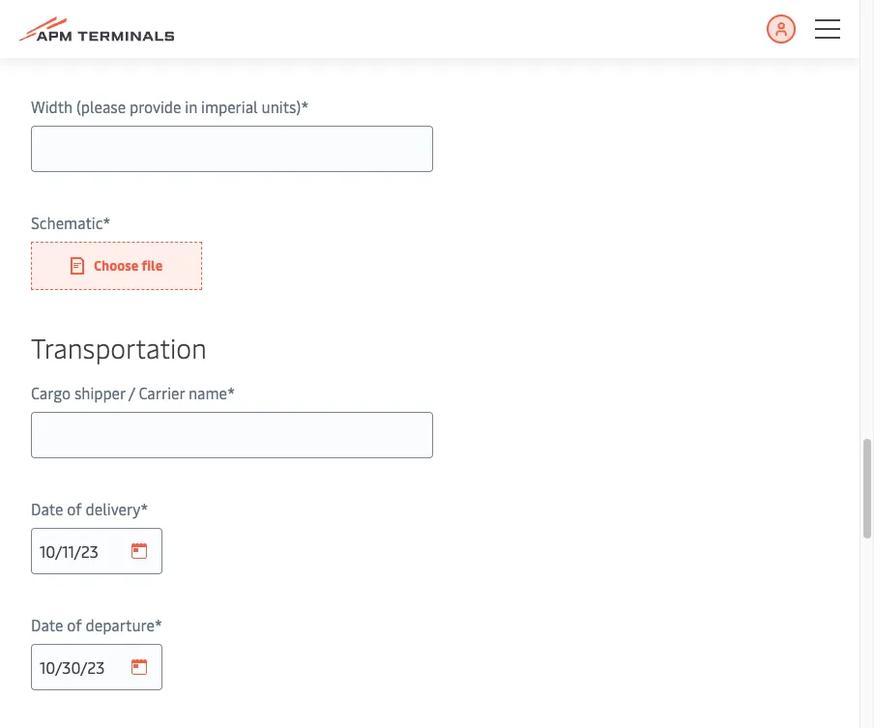 Task type: describe. For each thing, give the bounding box(es) containing it.
date for date of departure
[[31, 615, 63, 636]]

delivery
[[86, 498, 141, 520]]

of for delivery
[[67, 498, 82, 520]]

date of delivery
[[31, 498, 141, 520]]

Length (please provide in imperial units) text field
[[31, 10, 434, 56]]

date for date of delivery
[[31, 498, 63, 520]]

Cargo shipper / Carrier name text field
[[31, 412, 434, 459]]

/
[[129, 382, 135, 404]]

(please
[[76, 96, 126, 117]]

units)
[[262, 96, 301, 117]]

choose file button
[[31, 242, 202, 290]]

in
[[185, 96, 198, 117]]

carrier
[[139, 382, 185, 404]]

provide
[[130, 96, 181, 117]]

cargo
[[31, 382, 71, 404]]

schematic
[[31, 212, 103, 233]]



Task type: vqa. For each thing, say whether or not it's contained in the screenshot.
width
yes



Task type: locate. For each thing, give the bounding box(es) containing it.
width
[[31, 96, 73, 117]]

choose
[[94, 256, 139, 275]]

choose file
[[94, 256, 163, 275]]

date left departure
[[31, 615, 63, 636]]

0 vertical spatial of
[[67, 498, 82, 520]]

of
[[67, 498, 82, 520], [67, 615, 82, 636]]

imperial
[[201, 96, 258, 117]]

1 vertical spatial date
[[31, 615, 63, 636]]

0 vertical spatial date
[[31, 498, 63, 520]]

of left departure
[[67, 615, 82, 636]]

shipper
[[74, 382, 125, 404]]

date of departure
[[31, 615, 155, 636]]

None text field
[[31, 528, 163, 575], [31, 645, 163, 691], [31, 528, 163, 575], [31, 645, 163, 691]]

width (please provide in imperial units)
[[31, 96, 301, 117]]

2 date from the top
[[31, 615, 63, 636]]

1 vertical spatial of
[[67, 615, 82, 636]]

departure
[[86, 615, 155, 636]]

Width (please provide in imperial units) text field
[[31, 126, 434, 172]]

transportation
[[31, 329, 207, 366]]

1 date from the top
[[31, 498, 63, 520]]

2 of from the top
[[67, 615, 82, 636]]

of left delivery at the bottom of the page
[[67, 498, 82, 520]]

file
[[142, 256, 163, 275]]

of for departure
[[67, 615, 82, 636]]

cargo shipper / carrier name
[[31, 382, 227, 404]]

date
[[31, 498, 63, 520], [31, 615, 63, 636]]

1 of from the top
[[67, 498, 82, 520]]

name
[[189, 382, 227, 404]]

date left delivery at the bottom of the page
[[31, 498, 63, 520]]



